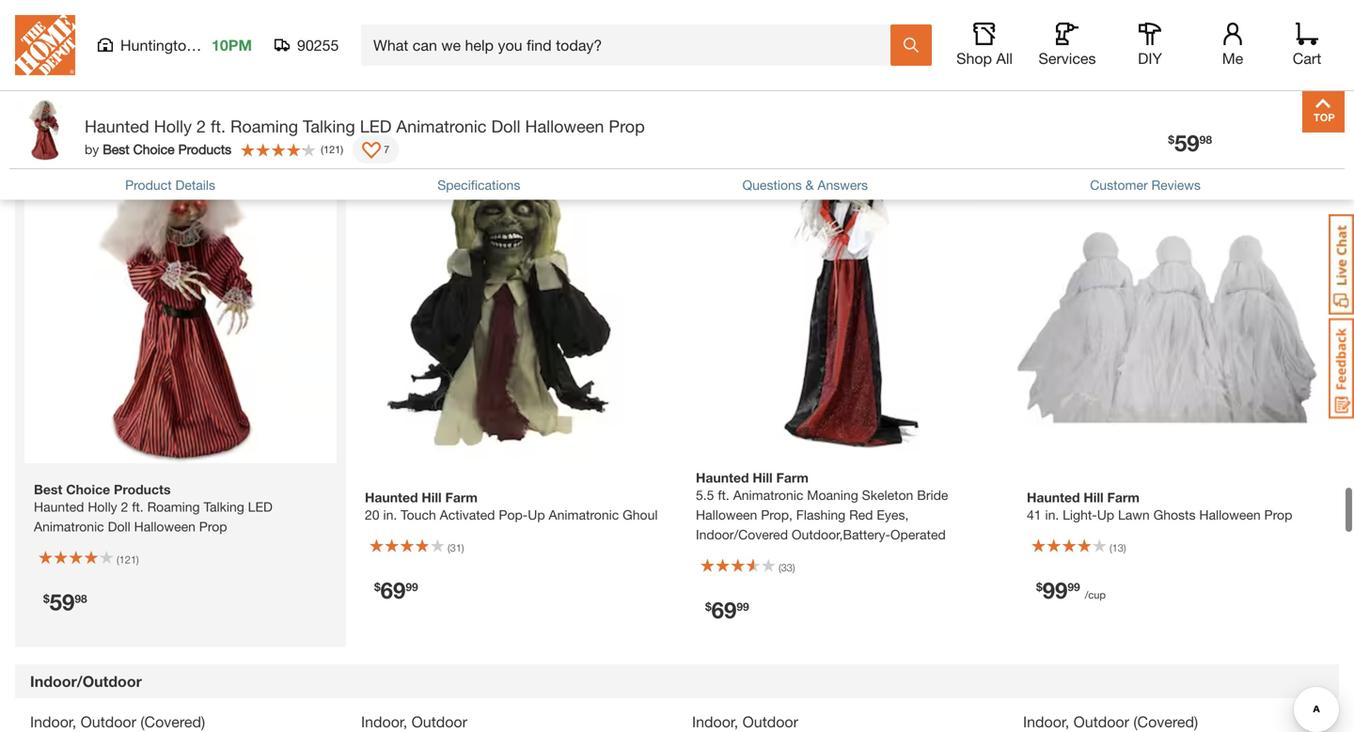 Task type: describe. For each thing, give the bounding box(es) containing it.
2
[[197, 116, 206, 136]]

7 button
[[353, 135, 399, 164]]

indoor/outdoor
[[30, 673, 142, 691]]

0 vertical spatial 121
[[323, 143, 341, 155]]

best
[[103, 142, 130, 157]]

touch
[[401, 507, 436, 523]]

1 indoor, from the left
[[30, 713, 76, 731]]

indoor/covered
[[696, 527, 788, 543]]

shop all
[[956, 49, 1013, 67]]

moaning
[[807, 488, 858, 503]]

41
[[1027, 507, 1041, 523]]

diy button
[[1120, 23, 1180, 68]]

3 outdoor from the left
[[743, 713, 798, 731]]

) for haunted hill farm 5.5 ft. animatronic moaning skeleton bride halloween prop, flashing red eyes, indoor/covered outdoor,battery-operated
[[793, 562, 795, 574]]

answers
[[818, 177, 868, 193]]

the home depot logo image
[[15, 15, 75, 75]]

holly
[[154, 116, 192, 136]]

activated
[[440, 507, 495, 523]]

top button
[[1302, 90, 1345, 133]]

display image
[[362, 142, 381, 161]]

me button
[[1203, 23, 1263, 68]]

2 outdoor from the left
[[412, 713, 467, 731]]

( 13 )
[[1110, 542, 1126, 554]]

up inside haunted hill farm 41 in. light-up lawn ghosts halloween prop
[[1097, 507, 1114, 523]]

animatronic inside the haunted hill farm 20 in. touch activated pop-up animatronic ghoul
[[549, 507, 619, 523]]

$ for ( 33 )
[[705, 600, 712, 614]]

90255
[[297, 36, 339, 54]]

2 indoor, outdoor (covered) from the left
[[1023, 713, 1198, 731]]

up inside the haunted hill farm 20 in. touch activated pop-up animatronic ghoul
[[528, 507, 545, 523]]

services button
[[1037, 23, 1097, 68]]

$ 99 99 /cup
[[1036, 577, 1106, 604]]

4 outdoor from the left
[[1074, 713, 1129, 731]]

1 vertical spatial 59
[[50, 588, 75, 615]]

10pm
[[212, 36, 252, 54]]

shop
[[956, 49, 992, 67]]

cart link
[[1286, 23, 1328, 68]]

me
[[1222, 49, 1243, 67]]

skeleton
[[862, 488, 913, 503]]

hill for light-
[[1084, 490, 1104, 506]]

current
[[113, 120, 178, 135]]

33
[[781, 562, 793, 574]]

halloween for /cup
[[1199, 507, 1261, 523]]

questions
[[742, 177, 802, 193]]

haunted for haunted holly 2 ft. roaming talking led animatronic doll halloween prop
[[85, 116, 149, 136]]

haunted hill farm 41 in. light-up lawn ghosts halloween prop
[[1027, 490, 1292, 523]]

roaming
[[230, 116, 298, 136]]

outdoor,battery-
[[792, 527, 890, 543]]

product image image
[[14, 100, 75, 161]]

90255 button
[[275, 36, 339, 55]]

haunted hill farm 20 in. touch activated pop-up animatronic ghoul
[[365, 490, 658, 523]]

ghosts
[[1153, 507, 1196, 523]]

all
[[996, 49, 1013, 67]]

reviews
[[1151, 177, 1201, 193]]

( for haunted hill farm 20 in. touch activated pop-up animatronic ghoul
[[448, 542, 450, 554]]

0 horizontal spatial animatronic
[[396, 116, 487, 136]]

prop,
[[761, 507, 793, 523]]

services
[[1039, 49, 1096, 67]]

0 horizontal spatial ft.
[[211, 116, 226, 136]]

( 31 )
[[448, 542, 464, 554]]

1 vertical spatial 98
[[75, 592, 87, 605]]

31
[[450, 542, 462, 554]]

led
[[360, 116, 392, 136]]

farm for up
[[1107, 490, 1140, 506]]

pop-
[[499, 507, 528, 523]]

haunted for haunted hill farm 20 in. touch activated pop-up animatronic ghoul
[[365, 490, 418, 506]]

5.5
[[696, 488, 714, 503]]

similar
[[147, 42, 240, 75]]

ghoul
[[623, 507, 658, 523]]

What can we help you find today? search field
[[373, 25, 890, 65]]

hill for animatronic
[[753, 470, 773, 486]]

5.5 ft. animatronic moaning skeleton bride halloween prop, flashing red eyes, indoor/covered outdoor,battery-operated image
[[686, 140, 999, 452]]

haunted holly 2 ft. roaming talking led animatronic doll halloween prop
[[85, 116, 645, 136]]

flashing
[[796, 507, 846, 523]]

light-
[[1063, 507, 1097, 523]]

farm for moaning
[[776, 470, 809, 486]]

products
[[178, 142, 231, 157]]



Task type: vqa. For each thing, say whether or not it's contained in the screenshot.
07430 Button
no



Task type: locate. For each thing, give the bounding box(es) containing it.
bride
[[917, 488, 948, 503]]

prop for haunted hill farm 41 in. light-up lawn ghosts halloween prop
[[1264, 507, 1292, 523]]

$ 69 99
[[374, 577, 418, 604], [705, 597, 749, 624]]

haunted for haunted hill farm 5.5 ft. animatronic moaning skeleton bride halloween prop, flashing red eyes, indoor/covered outdoor,battery-operated
[[696, 470, 749, 486]]

0 horizontal spatial $ 59 98
[[43, 588, 87, 615]]

98 up indoor/outdoor
[[75, 592, 87, 605]]

haunted for haunted hill farm 41 in. light-up lawn ghosts halloween prop
[[1027, 490, 1080, 506]]

doll
[[491, 116, 520, 136]]

1 horizontal spatial 59
[[1174, 129, 1200, 156]]

1 in. from the left
[[383, 507, 397, 523]]

eyes,
[[877, 507, 909, 523]]

in. right '41'
[[1045, 507, 1059, 523]]

1 vertical spatial 121
[[119, 554, 136, 566]]

prop for haunted holly 2 ft. roaming talking led animatronic doll halloween prop
[[609, 116, 645, 136]]

farm for activated
[[445, 490, 478, 506]]

animatronic left ghoul
[[549, 507, 619, 523]]

1 horizontal spatial indoor, outdoor
[[692, 713, 798, 731]]

$ for ( 121 )
[[43, 592, 50, 605]]

2 horizontal spatial halloween
[[1199, 507, 1261, 523]]

choice
[[133, 142, 175, 157]]

$ down the 20
[[374, 581, 381, 594]]

questions & answers
[[742, 177, 868, 193]]

product details
[[125, 177, 215, 193]]

69 down touch
[[381, 577, 406, 604]]

$ 59 98 up indoor/outdoor
[[43, 588, 87, 615]]

1 outdoor from the left
[[81, 713, 136, 731]]

0 vertical spatial 59
[[1174, 129, 1200, 156]]

specifications
[[437, 177, 520, 193]]

$ 59 98 up reviews
[[1168, 129, 1212, 156]]

0 horizontal spatial 69
[[381, 577, 406, 604]]

0 vertical spatial prop
[[609, 116, 645, 136]]

1 vertical spatial $ 59 98
[[43, 588, 87, 615]]

2 (covered) from the left
[[1133, 713, 1198, 731]]

halloween right ghosts
[[1199, 507, 1261, 523]]

haunted inside haunted hill farm 5.5 ft. animatronic moaning skeleton bride halloween prop, flashing red eyes, indoor/covered outdoor,battery-operated
[[696, 470, 749, 486]]

59 up indoor/outdoor
[[50, 588, 75, 615]]

hill
[[753, 470, 773, 486], [422, 490, 442, 506], [1084, 490, 1104, 506]]

0 horizontal spatial farm
[[445, 490, 478, 506]]

1 up from the left
[[528, 507, 545, 523]]

1 horizontal spatial animatronic
[[549, 507, 619, 523]]

1 horizontal spatial hill
[[753, 470, 773, 486]]

haunted up best
[[85, 116, 149, 136]]

1 horizontal spatial 69
[[712, 597, 737, 624]]

haunted up '5.5'
[[696, 470, 749, 486]]

$ 69 99 for 5.5 ft. animatronic moaning skeleton bride halloween prop, flashing red eyes, indoor/covered outdoor,battery-operated
[[705, 597, 749, 624]]

by best choice products
[[85, 142, 231, 157]]

0 vertical spatial 98
[[1200, 133, 1212, 146]]

2 in. from the left
[[1045, 507, 1059, 523]]

customer reviews button
[[1090, 175, 1201, 195], [1090, 175, 1201, 195]]

up left lawn
[[1097, 507, 1114, 523]]

0 vertical spatial ft.
[[211, 116, 226, 136]]

) for haunted hill farm 20 in. touch activated pop-up animatronic ghoul
[[462, 542, 464, 554]]

animatronic inside haunted hill farm 5.5 ft. animatronic moaning skeleton bride halloween prop, flashing red eyes, indoor/covered outdoor,battery-operated
[[733, 488, 803, 503]]

41 in. light-up lawn ghosts halloween prop image
[[1017, 160, 1330, 472]]

hill for touch
[[422, 490, 442, 506]]

1 horizontal spatial indoor, outdoor (covered)
[[1023, 713, 1198, 731]]

$ for ( 31 )
[[374, 581, 381, 594]]

red
[[849, 507, 873, 523]]

farm inside haunted hill farm 41 in. light-up lawn ghosts halloween prop
[[1107, 490, 1140, 506]]

halloween right doll
[[525, 116, 604, 136]]

0 horizontal spatial 59
[[50, 588, 75, 615]]

( for haunted hill farm 41 in. light-up lawn ghosts halloween prop
[[1110, 542, 1112, 554]]

0 horizontal spatial indoor, outdoor
[[361, 713, 467, 731]]

$
[[1168, 133, 1174, 146], [374, 581, 381, 594], [1036, 581, 1043, 594], [43, 592, 50, 605], [705, 600, 712, 614]]

$ up reviews
[[1168, 133, 1174, 146]]

/cup
[[1085, 589, 1106, 601]]

product
[[125, 177, 172, 193]]

1 vertical spatial ft.
[[718, 488, 730, 503]]

99 inside $ 99 99 /cup
[[1068, 581, 1080, 594]]

outdoor
[[81, 713, 136, 731], [412, 713, 467, 731], [743, 713, 798, 731], [1074, 713, 1129, 731]]

items
[[247, 42, 323, 75]]

haunted
[[85, 116, 149, 136], [696, 470, 749, 486], [365, 490, 418, 506], [1027, 490, 1080, 506]]

haunted hill farm 5.5 ft. animatronic moaning skeleton bride halloween prop, flashing red eyes, indoor/covered outdoor,battery-operated
[[696, 470, 948, 543]]

hill inside haunted hill farm 41 in. light-up lawn ghosts halloween prop
[[1084, 490, 1104, 506]]

halloween inside haunted hill farm 5.5 ft. animatronic moaning skeleton bride halloween prop, flashing red eyes, indoor/covered outdoor,battery-operated
[[696, 507, 757, 523]]

$ 59 98
[[1168, 129, 1212, 156], [43, 588, 87, 615]]

operated
[[890, 527, 946, 543]]

0 vertical spatial animatronic
[[396, 116, 487, 136]]

farm inside the haunted hill farm 20 in. touch activated pop-up animatronic ghoul
[[445, 490, 478, 506]]

specifications button
[[437, 175, 520, 195], [437, 175, 520, 195]]

1 horizontal spatial $ 59 98
[[1168, 129, 1212, 156]]

ft.
[[211, 116, 226, 136], [718, 488, 730, 503]]

59
[[1174, 129, 1200, 156], [50, 588, 75, 615]]

haunted up '41'
[[1027, 490, 1080, 506]]

farm
[[776, 470, 809, 486], [445, 490, 478, 506], [1107, 490, 1140, 506]]

hill inside the haunted hill farm 20 in. touch activated pop-up animatronic ghoul
[[422, 490, 442, 506]]

( 33 )
[[779, 562, 795, 574]]

farm inside haunted hill farm 5.5 ft. animatronic moaning skeleton bride halloween prop, flashing red eyes, indoor/covered outdoor,battery-operated
[[776, 470, 809, 486]]

98
[[1200, 133, 1212, 146], [75, 592, 87, 605]]

huntington park
[[120, 36, 230, 54]]

69 for 5.5 ft. animatronic moaning skeleton bride halloween prop, flashing red eyes, indoor/covered outdoor,battery-operated
[[712, 597, 737, 624]]

1 vertical spatial ( 121 )
[[117, 554, 139, 566]]

1 (covered) from the left
[[140, 713, 205, 731]]

cart
[[1293, 49, 1321, 67]]

haunted inside the haunted hill farm 20 in. touch activated pop-up animatronic ghoul
[[365, 490, 418, 506]]

prop inside haunted hill farm 41 in. light-up lawn ghosts halloween prop
[[1264, 507, 1292, 523]]

0 horizontal spatial $ 69 99
[[374, 577, 418, 604]]

customer reviews
[[1090, 177, 1201, 193]]

hill up light-
[[1084, 490, 1104, 506]]

69 for 20 in. touch activated pop-up animatronic ghoul
[[381, 577, 406, 604]]

halloween for 69
[[696, 507, 757, 523]]

2 horizontal spatial hill
[[1084, 490, 1104, 506]]

compare similar items
[[15, 42, 323, 75]]

1 horizontal spatial up
[[1097, 507, 1114, 523]]

haunted inside haunted hill farm 41 in. light-up lawn ghosts halloween prop
[[1027, 490, 1080, 506]]

up right activated
[[528, 507, 545, 523]]

121
[[323, 143, 341, 155], [119, 554, 136, 566]]

$ down indoor/covered
[[705, 600, 712, 614]]

1 horizontal spatial prop
[[1264, 507, 1292, 523]]

13
[[1112, 542, 1124, 554]]

$ 69 99 down indoor/covered
[[705, 597, 749, 624]]

$ inside $ 99 99 /cup
[[1036, 581, 1043, 594]]

farm up lawn
[[1107, 490, 1140, 506]]

indoor,
[[30, 713, 76, 731], [361, 713, 407, 731], [692, 713, 738, 731], [1023, 713, 1069, 731]]

1 vertical spatial animatronic
[[733, 488, 803, 503]]

1 horizontal spatial 98
[[1200, 133, 1212, 146]]

in.
[[383, 507, 397, 523], [1045, 507, 1059, 523]]

in. inside haunted hill farm 41 in. light-up lawn ghosts halloween prop
[[1045, 507, 1059, 523]]

4 indoor, from the left
[[1023, 713, 1069, 731]]

0 vertical spatial $ 59 98
[[1168, 129, 1212, 156]]

lawn
[[1118, 507, 1150, 523]]

1 horizontal spatial 121
[[323, 143, 341, 155]]

details
[[175, 177, 215, 193]]

product details button
[[125, 175, 215, 195], [125, 175, 215, 195]]

shop all button
[[954, 23, 1015, 68]]

hill up touch
[[422, 490, 442, 506]]

1 horizontal spatial halloween
[[696, 507, 757, 523]]

1 indoor, outdoor from the left
[[361, 713, 467, 731]]

3 indoor, from the left
[[692, 713, 738, 731]]

indoor, outdoor (covered)
[[30, 713, 205, 731], [1023, 713, 1198, 731]]

1 horizontal spatial ft.
[[718, 488, 730, 503]]

1 horizontal spatial (covered)
[[1133, 713, 1198, 731]]

$ 69 99 for 20 in. touch activated pop-up animatronic ghoul
[[374, 577, 418, 604]]

by
[[85, 142, 99, 157]]

halloween inside haunted hill farm 41 in. light-up lawn ghosts halloween prop
[[1199, 507, 1261, 523]]

talking
[[303, 116, 355, 136]]

diy
[[1138, 49, 1162, 67]]

customer
[[1090, 177, 1148, 193]]

farm up activated
[[445, 490, 478, 506]]

1 vertical spatial prop
[[1264, 507, 1292, 523]]

0 vertical spatial ( 121 )
[[321, 143, 343, 155]]

2 horizontal spatial farm
[[1107, 490, 1140, 506]]

compare
[[15, 42, 139, 75]]

hill up prop, at the right bottom
[[753, 470, 773, 486]]

$ left /cup
[[1036, 581, 1043, 594]]

0 horizontal spatial in.
[[383, 507, 397, 523]]

0 horizontal spatial hill
[[422, 490, 442, 506]]

$ up indoor/outdoor
[[43, 592, 50, 605]]

69
[[381, 577, 406, 604], [712, 597, 737, 624]]

farm up prop, at the right bottom
[[776, 470, 809, 486]]

0 horizontal spatial 98
[[75, 592, 87, 605]]

2 horizontal spatial animatronic
[[733, 488, 803, 503]]

0 horizontal spatial up
[[528, 507, 545, 523]]

in. inside the haunted hill farm 20 in. touch activated pop-up animatronic ghoul
[[383, 507, 397, 523]]

current product
[[113, 120, 248, 135]]

7
[[384, 143, 390, 155]]

haunted up the 20
[[365, 490, 418, 506]]

69 down indoor/covered
[[712, 597, 737, 624]]

ft. right "2"
[[211, 116, 226, 136]]

questions & answers button
[[742, 175, 868, 195], [742, 175, 868, 195]]

park
[[199, 36, 230, 54]]

( for haunted hill farm 5.5 ft. animatronic moaning skeleton bride halloween prop, flashing red eyes, indoor/covered outdoor,battery-operated
[[779, 562, 781, 574]]

halloween up indoor/covered
[[696, 507, 757, 523]]

59 up reviews
[[1174, 129, 1200, 156]]

2 indoor, from the left
[[361, 713, 407, 731]]

&
[[806, 177, 814, 193]]

( 121 )
[[321, 143, 343, 155], [117, 554, 139, 566]]

1 horizontal spatial $ 69 99
[[705, 597, 749, 624]]

feedback link image
[[1329, 318, 1354, 419]]

(
[[321, 143, 323, 155], [448, 542, 450, 554], [1110, 542, 1112, 554], [117, 554, 119, 566], [779, 562, 781, 574]]

in. for 69
[[383, 507, 397, 523]]

$ 69 99 down touch
[[374, 577, 418, 604]]

2 up from the left
[[1097, 507, 1114, 523]]

2 vertical spatial animatronic
[[549, 507, 619, 523]]

0 horizontal spatial indoor, outdoor (covered)
[[30, 713, 205, 731]]

0 horizontal spatial ( 121 )
[[117, 554, 139, 566]]

ft. inside haunted hill farm 5.5 ft. animatronic moaning skeleton bride halloween prop, flashing red eyes, indoor/covered outdoor,battery-operated
[[718, 488, 730, 503]]

animatronic
[[396, 116, 487, 136], [733, 488, 803, 503], [549, 507, 619, 523]]

hill inside haunted hill farm 5.5 ft. animatronic moaning skeleton bride halloween prop, flashing red eyes, indoor/covered outdoor,battery-operated
[[753, 470, 773, 486]]

huntington
[[120, 36, 195, 54]]

0 horizontal spatial 121
[[119, 554, 136, 566]]

1 indoor, outdoor (covered) from the left
[[30, 713, 205, 731]]

20 in. touch activated pop-up animatronic ghoul image
[[355, 160, 668, 472]]

0 horizontal spatial prop
[[609, 116, 645, 136]]

in. right the 20
[[383, 507, 397, 523]]

1 horizontal spatial in.
[[1045, 507, 1059, 523]]

)
[[341, 143, 343, 155], [462, 542, 464, 554], [1124, 542, 1126, 554], [136, 554, 139, 566], [793, 562, 795, 574]]

) for haunted hill farm 41 in. light-up lawn ghosts halloween prop
[[1124, 542, 1126, 554]]

animatronic up prop, at the right bottom
[[733, 488, 803, 503]]

1 horizontal spatial ( 121 )
[[321, 143, 343, 155]]

product
[[182, 120, 248, 135]]

1 horizontal spatial farm
[[776, 470, 809, 486]]

ft. right '5.5'
[[718, 488, 730, 503]]

indoor, outdoor
[[361, 713, 467, 731], [692, 713, 798, 731]]

20
[[365, 507, 379, 523]]

halloween
[[525, 116, 604, 136], [696, 507, 757, 523], [1199, 507, 1261, 523]]

animatronic left doll
[[396, 116, 487, 136]]

0 horizontal spatial halloween
[[525, 116, 604, 136]]

live chat image
[[1329, 214, 1354, 315]]

in. for /cup
[[1045, 507, 1059, 523]]

2 indoor, outdoor from the left
[[692, 713, 798, 731]]

98 up reviews
[[1200, 133, 1212, 146]]

0 horizontal spatial (covered)
[[140, 713, 205, 731]]



